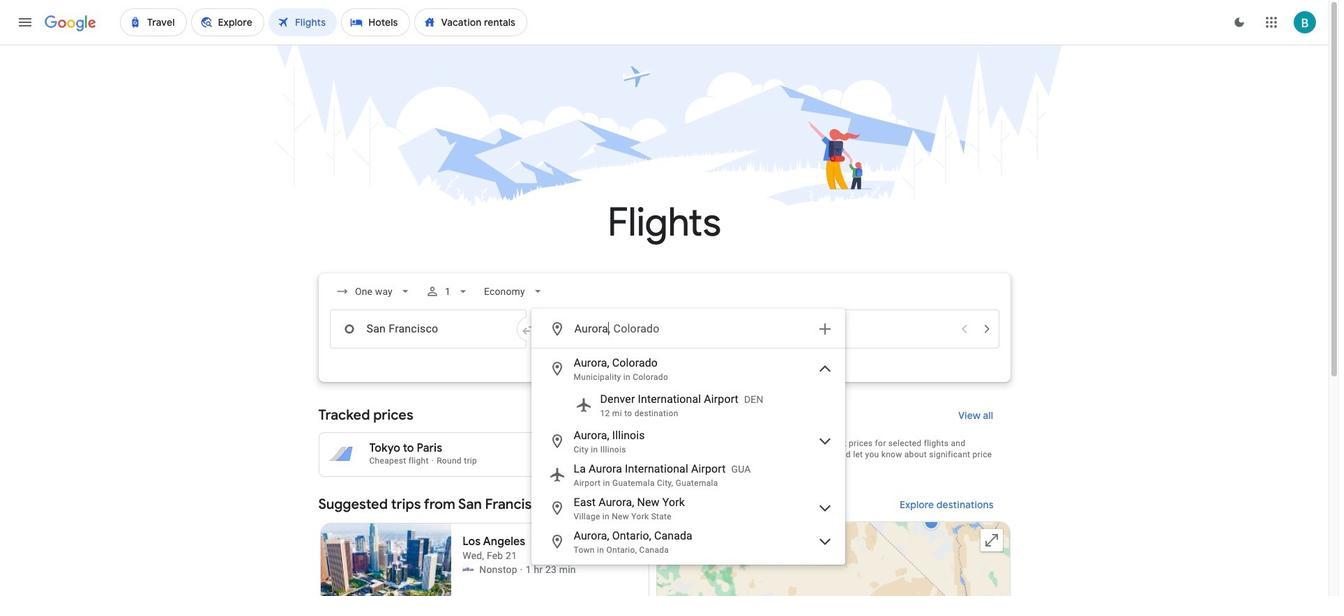 Task type: vqa. For each thing, say whether or not it's contained in the screenshot.
Aurora, Colorado option
yes



Task type: locate. For each thing, give the bounding box(es) containing it.
1 vertical spatial  image
[[520, 563, 523, 577]]

1 horizontal spatial  image
[[520, 563, 523, 577]]

suggested trips from san francisco region
[[319, 488, 1011, 597]]

None field
[[330, 279, 418, 304], [479, 279, 551, 304], [330, 279, 418, 304], [479, 279, 551, 304]]

Where else? text field
[[574, 313, 808, 346]]

878 US dollars text field
[[625, 455, 647, 466]]

list box
[[532, 349, 845, 565]]

tracked prices region
[[319, 399, 1011, 477]]

list box inside enter your destination dialog
[[532, 349, 845, 565]]

0 vertical spatial  image
[[432, 456, 434, 466]]

toggle nearby airports for aurora, ontario, canada image
[[817, 534, 834, 551]]

0 horizontal spatial  image
[[432, 456, 434, 466]]

 image inside tracked prices region
[[432, 456, 434, 466]]

 image
[[432, 456, 434, 466], [520, 563, 523, 577]]

Flight search field
[[307, 274, 1022, 565]]

toggle nearby airports for aurora, illinois image
[[817, 433, 834, 450]]

None text field
[[330, 310, 527, 349]]

enter your destination dialog
[[531, 309, 845, 565]]

destination, select multiple airports image
[[817, 321, 834, 338]]



Task type: describe. For each thing, give the bounding box(es) containing it.
east aurora, new york option
[[532, 492, 845, 525]]

denver international airport (den) option
[[532, 386, 845, 425]]

toggle nearby airports for aurora, colorado image
[[817, 361, 834, 378]]

aurora, colorado option
[[532, 352, 845, 386]]

Departure text field
[[774, 311, 952, 348]]

 image inside suggested trips from san francisco region
[[520, 563, 523, 577]]

la aurora international airport (gua) option
[[532, 458, 845, 492]]

777 US dollars text field
[[623, 442, 647, 456]]

jetblue image
[[463, 565, 474, 576]]

main menu image
[[17, 14, 33, 31]]

none text field inside flight search box
[[330, 310, 527, 349]]

change appearance image
[[1223, 6, 1257, 39]]

aurora, ontario, canada option
[[532, 525, 845, 559]]

toggle nearby airports for east aurora, new york image
[[817, 500, 834, 517]]

aurora, illinois option
[[532, 425, 845, 458]]



